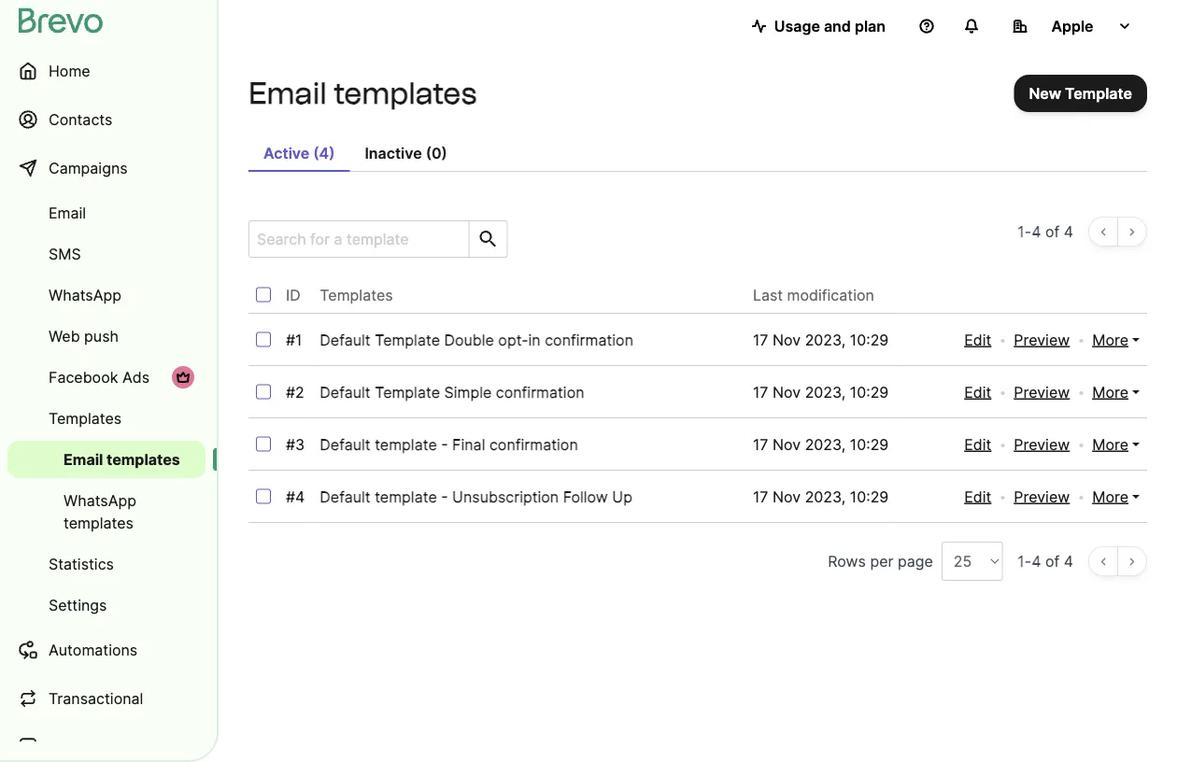 Task type: vqa. For each thing, say whether or not it's contained in the screenshot.


Task type: describe. For each thing, give the bounding box(es) containing it.
2 more button from the top
[[1093, 381, 1140, 404]]

ads
[[122, 368, 150, 386]]

preview for confirmation
[[1014, 436, 1070, 454]]

final
[[452, 436, 485, 454]]

templates inside the whatsapp templates
[[64, 514, 134, 532]]

2 1 - 4 of 4 from the top
[[1018, 552, 1074, 571]]

plan
[[855, 17, 886, 35]]

edit link for confirmation
[[965, 434, 992, 456]]

last
[[753, 286, 783, 304]]

1 vertical spatial 1
[[295, 331, 302, 349]]

) for active ( 4 )
[[329, 144, 335, 162]]

last modification
[[753, 286, 875, 304]]

inactive
[[365, 144, 422, 162]]

conversations link
[[7, 725, 206, 763]]

1 vertical spatial templates
[[107, 450, 180, 469]]

2 2023, from the top
[[805, 383, 846, 401]]

apple
[[1052, 17, 1094, 35]]

Campaign name search field
[[250, 221, 461, 257]]

0 vertical spatial confirmation
[[545, 331, 634, 349]]

usage and plan
[[775, 17, 886, 35]]

conversations
[[49, 738, 150, 757]]

0 vertical spatial email
[[249, 75, 327, 111]]

preview link for follow
[[1014, 486, 1070, 508]]

opt-
[[498, 331, 529, 349]]

settings
[[49, 596, 107, 614]]

whatsapp templates link
[[7, 482, 206, 542]]

page
[[898, 553, 934, 571]]

usage and plan button
[[737, 7, 901, 45]]

more for follow
[[1093, 488, 1129, 506]]

whatsapp for whatsapp templates
[[64, 492, 136, 510]]

facebook ads link
[[7, 359, 206, 396]]

usage
[[775, 17, 820, 35]]

17 for default template double opt-in confirmation
[[753, 331, 769, 349]]

) for inactive ( 0 )
[[442, 144, 448, 162]]

default for default template - final confirmation
[[320, 436, 371, 454]]

17 nov 2023, 10:29 for default template - unsubscription follow up
[[753, 488, 889, 506]]

# 4
[[286, 488, 305, 506]]

template for unsubscription
[[375, 488, 437, 506]]

contacts
[[49, 110, 112, 129]]

1 vertical spatial confirmation
[[496, 383, 585, 401]]

17 for default template simple confirmation
[[753, 383, 769, 401]]

templates link
[[7, 400, 206, 437]]

1 1 - 4 of 4 from the top
[[1018, 222, 1074, 241]]

edit for confirmation
[[965, 436, 992, 454]]

nov for default template double opt-in confirmation
[[773, 331, 801, 349]]

simple
[[444, 383, 492, 401]]

2 vertical spatial confirmation
[[490, 436, 578, 454]]

( for 4
[[313, 144, 319, 162]]

template for final
[[375, 436, 437, 454]]

web push link
[[7, 318, 206, 355]]

new
[[1029, 84, 1062, 102]]

0
[[432, 144, 442, 162]]

whatsapp link
[[7, 277, 206, 314]]

automations
[[49, 641, 138, 659]]

new template button
[[1014, 75, 1148, 112]]

home
[[49, 62, 90, 80]]

2 edit link from the top
[[965, 381, 992, 404]]

2
[[295, 383, 304, 401]]

10:29 for in
[[850, 331, 889, 349]]

id
[[286, 286, 301, 304]]

2023, for follow
[[805, 488, 846, 506]]

rows
[[828, 553, 866, 571]]

2 more from the top
[[1093, 383, 1129, 401]]

1 horizontal spatial templates
[[320, 286, 393, 304]]

preview link for confirmation
[[1014, 434, 1070, 456]]

in
[[529, 331, 541, 349]]

transactional
[[49, 690, 143, 708]]

home link
[[7, 49, 206, 93]]

2023, for confirmation
[[805, 436, 846, 454]]

# 3
[[286, 436, 305, 454]]

default template - final confirmation
[[320, 436, 578, 454]]

rows per page
[[828, 553, 934, 571]]

unsubscription
[[452, 488, 559, 506]]

edit for follow
[[965, 488, 992, 506]]

template for default template simple confirmation
[[375, 383, 440, 401]]

transactional link
[[7, 677, 206, 722]]

2 preview from the top
[[1014, 383, 1070, 401]]

# for 2
[[286, 383, 295, 401]]

# 1
[[286, 331, 302, 349]]

# 2
[[286, 383, 304, 401]]



Task type: locate. For each thing, give the bounding box(es) containing it.
1 nov from the top
[[773, 331, 801, 349]]

2 vertical spatial templates
[[64, 514, 134, 532]]

( right "active"
[[313, 144, 319, 162]]

0 vertical spatial templates
[[320, 286, 393, 304]]

active ( 4 )
[[264, 144, 335, 162]]

3 # from the top
[[286, 436, 295, 454]]

4 preview from the top
[[1014, 488, 1070, 506]]

10:29 for confirmation
[[850, 436, 889, 454]]

whatsapp
[[49, 286, 121, 304], [64, 492, 136, 510]]

edit link for follow
[[965, 486, 992, 508]]

0 horizontal spatial templates
[[49, 409, 122, 428]]

17 nov 2023, 10:29
[[753, 331, 889, 349], [753, 383, 889, 401], [753, 436, 889, 454], [753, 488, 889, 506]]

push
[[84, 327, 119, 345]]

# down # 1
[[286, 383, 295, 401]]

4 preview link from the top
[[1014, 486, 1070, 508]]

email templates
[[249, 75, 477, 111], [64, 450, 180, 469]]

whatsapp for whatsapp
[[49, 286, 121, 304]]

campaigns
[[49, 159, 128, 177]]

nov
[[773, 331, 801, 349], [773, 383, 801, 401], [773, 436, 801, 454], [773, 488, 801, 506]]

up
[[612, 488, 633, 506]]

17
[[753, 331, 769, 349], [753, 383, 769, 401], [753, 436, 769, 454], [753, 488, 769, 506]]

2023,
[[805, 331, 846, 349], [805, 383, 846, 401], [805, 436, 846, 454], [805, 488, 846, 506]]

4 more from the top
[[1093, 488, 1129, 506]]

preview for follow
[[1014, 488, 1070, 506]]

template for default template double opt-in confirmation
[[375, 331, 440, 349]]

3 edit from the top
[[965, 436, 992, 454]]

# for 1
[[286, 331, 295, 349]]

default template double opt-in confirmation link
[[320, 331, 634, 349]]

4 default from the top
[[320, 488, 371, 506]]

follow
[[563, 488, 608, 506]]

3 17 nov 2023, 10:29 from the top
[[753, 436, 889, 454]]

# down id
[[286, 331, 295, 349]]

4 17 nov 2023, 10:29 from the top
[[753, 488, 889, 506]]

) right inactive
[[442, 144, 448, 162]]

1 10:29 from the top
[[850, 331, 889, 349]]

double
[[444, 331, 494, 349]]

4 nov from the top
[[773, 488, 801, 506]]

more button
[[1093, 329, 1140, 351], [1093, 381, 1140, 404], [1093, 434, 1140, 456], [1093, 486, 1140, 508]]

17 for default template - final confirmation
[[753, 436, 769, 454]]

default right 2
[[320, 383, 371, 401]]

statistics link
[[7, 546, 206, 583]]

confirmation down in
[[496, 383, 585, 401]]

10:29
[[850, 331, 889, 349], [850, 383, 889, 401], [850, 436, 889, 454], [850, 488, 889, 506]]

whatsapp up web push
[[49, 286, 121, 304]]

0 vertical spatial 1
[[1018, 222, 1025, 241]]

web
[[49, 327, 80, 345]]

2 vertical spatial template
[[375, 383, 440, 401]]

1 of from the top
[[1046, 222, 1060, 241]]

3 preview link from the top
[[1014, 434, 1070, 456]]

default for default template - unsubscription follow up
[[320, 488, 371, 506]]

whatsapp down email templates link
[[64, 492, 136, 510]]

default right # 1
[[320, 331, 371, 349]]

more for confirmation
[[1093, 436, 1129, 454]]

0 vertical spatial whatsapp
[[49, 286, 121, 304]]

active
[[264, 144, 310, 162]]

default for default template double opt-in confirmation
[[320, 331, 371, 349]]

nov for default template simple confirmation
[[773, 383, 801, 401]]

1 vertical spatial whatsapp
[[64, 492, 136, 510]]

email down templates link
[[64, 450, 103, 469]]

17 nov 2023, 10:29 for default template - final confirmation
[[753, 436, 889, 454]]

1 vertical spatial template
[[375, 331, 440, 349]]

per
[[871, 553, 894, 571]]

inactive ( 0 )
[[365, 144, 448, 162]]

3 default from the top
[[320, 436, 371, 454]]

template inside button
[[1065, 84, 1133, 102]]

0 vertical spatial email templates
[[249, 75, 477, 111]]

templates down templates link
[[107, 450, 180, 469]]

web push
[[49, 327, 119, 345]]

2 preview link from the top
[[1014, 381, 1070, 404]]

2 edit from the top
[[965, 383, 992, 401]]

email up sms
[[49, 204, 86, 222]]

#
[[286, 331, 295, 349], [286, 383, 295, 401], [286, 436, 295, 454], [286, 488, 295, 506]]

1 horizontal spatial )
[[442, 144, 448, 162]]

0 vertical spatial templates
[[334, 75, 477, 111]]

new template
[[1029, 84, 1133, 102]]

2 template from the top
[[375, 488, 437, 506]]

edit
[[965, 331, 992, 349], [965, 383, 992, 401], [965, 436, 992, 454], [965, 488, 992, 506]]

17 for default template - unsubscription follow up
[[753, 488, 769, 506]]

3 17 from the top
[[753, 436, 769, 454]]

default right 3
[[320, 436, 371, 454]]

1 vertical spatial templates
[[49, 409, 122, 428]]

confirmation up unsubscription
[[490, 436, 578, 454]]

more
[[1093, 331, 1129, 349], [1093, 383, 1129, 401], [1093, 436, 1129, 454], [1093, 488, 1129, 506]]

3 preview from the top
[[1014, 436, 1070, 454]]

4 more button from the top
[[1093, 486, 1140, 508]]

templates down the facebook
[[49, 409, 122, 428]]

preview for in
[[1014, 331, 1070, 349]]

1 # from the top
[[286, 331, 295, 349]]

edit link for in
[[965, 329, 992, 351]]

confirmation
[[545, 331, 634, 349], [496, 383, 585, 401], [490, 436, 578, 454]]

3 more from the top
[[1093, 436, 1129, 454]]

template left final
[[375, 436, 437, 454]]

1 default from the top
[[320, 331, 371, 349]]

)
[[329, 144, 335, 162], [442, 144, 448, 162]]

1 2023, from the top
[[805, 331, 846, 349]]

templates
[[334, 75, 477, 111], [107, 450, 180, 469], [64, 514, 134, 532]]

2 ( from the left
[[426, 144, 432, 162]]

default template - unsubscription follow up link
[[320, 488, 633, 506]]

1 edit link from the top
[[965, 329, 992, 351]]

default template simple confirmation link
[[320, 383, 585, 401]]

templates
[[320, 286, 393, 304], [49, 409, 122, 428]]

preview
[[1014, 331, 1070, 349], [1014, 383, 1070, 401], [1014, 436, 1070, 454], [1014, 488, 1070, 506]]

1 preview link from the top
[[1014, 329, 1070, 351]]

automations link
[[7, 628, 206, 673]]

template left double
[[375, 331, 440, 349]]

edit for in
[[965, 331, 992, 349]]

1 vertical spatial template
[[375, 488, 437, 506]]

2 17 from the top
[[753, 383, 769, 401]]

# for 4
[[286, 488, 295, 506]]

preview link for in
[[1014, 329, 1070, 351]]

templates up inactive ( 0 )
[[334, 75, 477, 111]]

1
[[1018, 222, 1025, 241], [295, 331, 302, 349], [1018, 552, 1025, 571]]

1 ( from the left
[[313, 144, 319, 162]]

3 more button from the top
[[1093, 434, 1140, 456]]

1 more from the top
[[1093, 331, 1129, 349]]

default template simple confirmation
[[320, 383, 585, 401]]

0 vertical spatial template
[[375, 436, 437, 454]]

0 horizontal spatial email templates
[[64, 450, 180, 469]]

1 17 from the top
[[753, 331, 769, 349]]

( for 0
[[426, 144, 432, 162]]

email templates down templates link
[[64, 450, 180, 469]]

1 vertical spatial of
[[1046, 552, 1060, 571]]

4 edit from the top
[[965, 488, 992, 506]]

email link
[[7, 194, 206, 232]]

facebook
[[49, 368, 118, 386]]

email up "active"
[[249, 75, 327, 111]]

email templates link
[[7, 441, 206, 479]]

4 # from the top
[[286, 488, 295, 506]]

preview link
[[1014, 329, 1070, 351], [1014, 381, 1070, 404], [1014, 434, 1070, 456], [1014, 486, 1070, 508]]

default
[[320, 331, 371, 349], [320, 383, 371, 401], [320, 436, 371, 454], [320, 488, 371, 506]]

whatsapp templates
[[64, 492, 136, 532]]

2 default from the top
[[320, 383, 371, 401]]

modification
[[788, 286, 875, 304]]

2 nov from the top
[[773, 383, 801, 401]]

nov for default template - unsubscription follow up
[[773, 488, 801, 506]]

settings link
[[7, 587, 206, 624]]

0 vertical spatial of
[[1046, 222, 1060, 241]]

nov for default template - final confirmation
[[773, 436, 801, 454]]

facebook ads
[[49, 368, 150, 386]]

template
[[1065, 84, 1133, 102], [375, 331, 440, 349], [375, 383, 440, 401]]

1 preview from the top
[[1014, 331, 1070, 349]]

2023, for in
[[805, 331, 846, 349]]

1 horizontal spatial email templates
[[249, 75, 477, 111]]

1 horizontal spatial (
[[426, 144, 432, 162]]

and
[[824, 17, 851, 35]]

1 more button from the top
[[1093, 329, 1140, 351]]

edit link
[[965, 329, 992, 351], [965, 381, 992, 404], [965, 434, 992, 456], [965, 486, 992, 508]]

4 2023, from the top
[[805, 488, 846, 506]]

email
[[249, 75, 327, 111], [49, 204, 86, 222], [64, 450, 103, 469]]

17 nov 2023, 10:29 for default template simple confirmation
[[753, 383, 889, 401]]

email templates up inactive
[[249, 75, 477, 111]]

1 template from the top
[[375, 436, 437, 454]]

templates up "statistics" link
[[64, 514, 134, 532]]

2 ) from the left
[[442, 144, 448, 162]]

2 10:29 from the top
[[850, 383, 889, 401]]

template left simple
[[375, 383, 440, 401]]

2 17 nov 2023, 10:29 from the top
[[753, 383, 889, 401]]

-
[[1025, 222, 1032, 241], [441, 436, 448, 454], [441, 488, 448, 506], [1025, 552, 1032, 571]]

1 17 nov 2023, 10:29 from the top
[[753, 331, 889, 349]]

3 10:29 from the top
[[850, 436, 889, 454]]

apple button
[[998, 7, 1148, 45]]

default template double opt-in confirmation
[[320, 331, 634, 349]]

2 vertical spatial email
[[64, 450, 103, 469]]

campaigns link
[[7, 146, 206, 191]]

more button for in
[[1093, 329, 1140, 351]]

4 10:29 from the top
[[850, 488, 889, 506]]

4
[[319, 144, 329, 162], [1032, 222, 1042, 241], [1064, 222, 1074, 241], [295, 488, 305, 506], [1032, 552, 1042, 571], [1064, 552, 1074, 571]]

default template - unsubscription follow up
[[320, 488, 633, 506]]

1 vertical spatial email
[[49, 204, 86, 222]]

more for in
[[1093, 331, 1129, 349]]

(
[[313, 144, 319, 162], [426, 144, 432, 162]]

4 edit link from the top
[[965, 486, 992, 508]]

4 17 from the top
[[753, 488, 769, 506]]

3 2023, from the top
[[805, 436, 846, 454]]

1 - 4 of 4
[[1018, 222, 1074, 241], [1018, 552, 1074, 571]]

3 edit link from the top
[[965, 434, 992, 456]]

1 edit from the top
[[965, 331, 992, 349]]

templates down campaign name search field
[[320, 286, 393, 304]]

template for new template
[[1065, 84, 1133, 102]]

left___rvooi image
[[176, 370, 191, 385]]

sms
[[49, 245, 81, 263]]

template down default template - final confirmation link
[[375, 488, 437, 506]]

17 nov 2023, 10:29 for default template double opt-in confirmation
[[753, 331, 889, 349]]

0 vertical spatial 1 - 4 of 4
[[1018, 222, 1074, 241]]

0 horizontal spatial )
[[329, 144, 335, 162]]

more button for follow
[[1093, 486, 1140, 508]]

template right new
[[1065, 84, 1133, 102]]

0 vertical spatial template
[[1065, 84, 1133, 102]]

2 # from the top
[[286, 383, 295, 401]]

more button for confirmation
[[1093, 434, 1140, 456]]

1 vertical spatial 1 - 4 of 4
[[1018, 552, 1074, 571]]

3 nov from the top
[[773, 436, 801, 454]]

1 vertical spatial email templates
[[64, 450, 180, 469]]

statistics
[[49, 555, 114, 573]]

default right # 4
[[320, 488, 371, 506]]

default for default template simple confirmation
[[320, 383, 371, 401]]

sms link
[[7, 236, 206, 273]]

contacts link
[[7, 97, 206, 142]]

default template - final confirmation link
[[320, 436, 578, 454]]

# down # 3
[[286, 488, 295, 506]]

2 vertical spatial 1
[[1018, 552, 1025, 571]]

) right "active"
[[329, 144, 335, 162]]

2 of from the top
[[1046, 552, 1060, 571]]

# for 3
[[286, 436, 295, 454]]

0 horizontal spatial (
[[313, 144, 319, 162]]

3
[[295, 436, 305, 454]]

of
[[1046, 222, 1060, 241], [1046, 552, 1060, 571]]

# down '# 2'
[[286, 436, 295, 454]]

confirmation right in
[[545, 331, 634, 349]]

10:29 for follow
[[850, 488, 889, 506]]

template
[[375, 436, 437, 454], [375, 488, 437, 506]]

1 ) from the left
[[329, 144, 335, 162]]

( right inactive
[[426, 144, 432, 162]]



